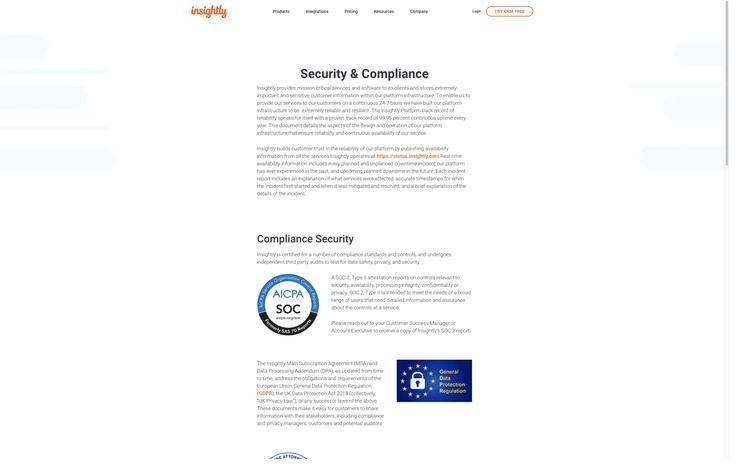 Task type: vqa. For each thing, say whether or not it's contained in the screenshot.
2
yes



Task type: locate. For each thing, give the bounding box(es) containing it.
to down integrity,
[[407, 290, 411, 296]]

extremely up enable on the right
[[435, 85, 457, 91]]

soc inside please reach out to your customer success manager or account executive to receive a copy of insightly's soc 2 report.
[[441, 328, 451, 334]]

itself
[[303, 115, 313, 121]]

explanation down timestamps
[[427, 183, 452, 189]]

for down "successor"
[[328, 405, 334, 411]]

successor
[[314, 398, 337, 404]]

(dpa),
[[321, 368, 334, 374]]

0 vertical spatial extremely
[[435, 85, 457, 91]]

0 vertical spatial soc
[[336, 275, 346, 281]]

the
[[372, 107, 380, 113], [257, 360, 266, 366]]

1 horizontal spatial 2,
[[361, 290, 364, 296]]

at down need
[[373, 305, 378, 311]]

or inside a soc 2, type ii attestation reports on controls relevant to security, availability, processing integrity, confidentiality or privacy. soc 2, type ii is intended to meet the needs of a broad range of users that need detailed information and assurance about the controls at a service.
[[454, 282, 459, 288]]

0 vertical spatial compliance
[[337, 251, 363, 257]]

a up resilient.
[[349, 100, 352, 106]]

1 horizontal spatial that
[[365, 297, 374, 303]]

it left easy
[[312, 405, 315, 411]]

with down documents
[[284, 413, 294, 419]]

incident up future.
[[418, 161, 436, 167]]

1 horizontal spatial record
[[434, 107, 449, 113]]

availability inside 'insightly provides mission critical services and software to its clients and stores extremely important and sensitive customer information within our platform infrastructure. to enable us to provide our services to our customers on a continuous 24-7 basis we have built our platform infrastructure to be  extremely reliable and resilient. the insightly platform track record of reliability speaks for itself with a proven track record of 99.95 percent continuous uptime every year. this document details the aspects of the design and operation of our platform infrastructure that ensure reliability and continuous availability of our service.'
[[372, 130, 395, 136]]

downtime
[[395, 161, 417, 167], [383, 168, 405, 174]]

protection inside "; the uk data protection act 2018 (collectively, "uk privacy law"), or any successor laws of the above. these documents make it easy for customers to share information with their stakeholders, including compliance and privacy managers, customers and potential auditors."
[[304, 390, 327, 396]]

protection up any
[[304, 390, 327, 396]]

service.
[[410, 130, 427, 136], [383, 305, 400, 311]]

customers up reliable
[[317, 100, 341, 106]]

aspects
[[328, 122, 345, 128]]

to down sensitive
[[303, 100, 307, 106]]

with
[[315, 115, 324, 121], [284, 413, 294, 419]]

1 horizontal spatial incident
[[418, 161, 436, 167]]

try crm free
[[495, 9, 525, 14]]

0 vertical spatial the
[[372, 107, 380, 113]]

a inside the real-time availability information includes every planned and unplanned downtime incident our platform has ever experienced in the past, and upcoming planned downtime in the future. each incident report includes an explanation of what services were affected, accurate timestamps for when the incident first started and when it was mitigated and resolved, and a brief explanation of the details of the incident.
[[411, 183, 414, 189]]

and left privacy
[[257, 420, 265, 426]]

details down report
[[257, 191, 272, 197]]

0 vertical spatial ii
[[364, 275, 367, 281]]

crm
[[504, 9, 514, 14]]

1 vertical spatial service.
[[383, 305, 400, 311]]

integrations link
[[306, 8, 329, 16]]

2, up security,
[[347, 275, 351, 281]]

manager
[[430, 320, 450, 326]]

with inside "; the uk data protection act 2018 (collectively, "uk privacy law"), or any successor laws of the above. these documents make it easy for customers to share information with their stakeholders, including compliance and privacy managers, customers and potential auditors."
[[284, 413, 294, 419]]

at inside insightly builds customer trust in the reliability of our platform by publishing availability information from all the services insightly operates at
[[371, 153, 376, 159]]

soc left 2
[[441, 328, 451, 334]]

availability
[[372, 130, 395, 136], [426, 146, 449, 152], [257, 161, 280, 167]]

1 horizontal spatial on
[[410, 275, 416, 281]]

0 horizontal spatial time
[[374, 368, 383, 374]]

services down upcoming
[[343, 176, 362, 182]]

controls
[[417, 275, 436, 281], [354, 305, 372, 311]]

all
[[296, 153, 301, 159]]

a inside insightly is certified for a number of compliance standards and controls, and undergoes independent third party audits to test for data safety, privacy, and security.
[[309, 251, 312, 257]]

it
[[334, 183, 337, 189], [312, 405, 315, 411]]

a inside please reach out to your customer success manager or account executive to receive a copy of insightly's soc 2 report.
[[396, 328, 399, 334]]

2 horizontal spatial availability
[[426, 146, 449, 152]]

services inside insightly builds customer trust in the reliability of our platform by publishing availability information from all the services insightly operates at
[[311, 153, 329, 159]]

compliance
[[362, 66, 429, 81], [257, 233, 313, 245]]

documents
[[272, 405, 297, 411]]

1 horizontal spatial type
[[366, 290, 376, 296]]

security up critical
[[300, 66, 347, 81]]

it left 'was'
[[334, 183, 337, 189]]

security & compliance
[[300, 66, 429, 81]]

of inside "; the uk data protection act 2018 (collectively, "uk privacy law"), or any successor laws of the above. these documents make it easy for customers to share information with their stakeholders, including compliance and privacy managers, customers and potential auditors."
[[349, 398, 354, 404]]

1 vertical spatial details
[[257, 191, 272, 197]]

2
[[452, 328, 455, 334]]

0 horizontal spatial with
[[284, 413, 294, 419]]

0 vertical spatial it
[[334, 183, 337, 189]]

undergoes
[[428, 251, 451, 257]]

information up ever at top
[[257, 153, 283, 159]]

incident.
[[287, 191, 306, 197]]

0 horizontal spatial compliance
[[257, 233, 313, 245]]

these
[[257, 405, 271, 411]]

ii up need
[[378, 290, 380, 296]]

compliance inside "; the uk data protection act 2018 (collectively, "uk privacy law"), or any successor laws of the above. these documents make it easy for customers to share information with their stakeholders, including compliance and privacy managers, customers and potential auditors."
[[358, 413, 384, 419]]

2018
[[337, 390, 348, 396]]

unplanned
[[370, 161, 394, 167]]

try
[[495, 9, 503, 14]]

1 horizontal spatial includes
[[309, 161, 327, 167]]

general
[[294, 383, 311, 389]]

and down the operates
[[361, 161, 369, 167]]

a left brief
[[411, 183, 414, 189]]

it inside "; the uk data protection act 2018 (collectively, "uk privacy law"), or any successor laws of the above. these documents make it easy for customers to share information with their stakeholders, including compliance and privacy managers, customers and potential auditors."
[[312, 405, 315, 411]]

0 vertical spatial incident
[[418, 161, 436, 167]]

intended
[[386, 290, 406, 296]]

a down reliable
[[325, 115, 328, 121]]

the
[[319, 122, 326, 128], [352, 122, 359, 128], [331, 146, 338, 152], [302, 153, 310, 159], [310, 168, 318, 174], [412, 168, 419, 174], [257, 183, 264, 189], [459, 183, 466, 189], [279, 191, 286, 197], [425, 290, 432, 296], [346, 305, 353, 311], [294, 375, 301, 381], [374, 375, 381, 381], [276, 390, 283, 396], [355, 398, 362, 404]]

that
[[288, 130, 297, 136], [365, 297, 374, 303]]

that down document
[[288, 130, 297, 136]]

safety,
[[359, 259, 373, 265]]

and right 'started'
[[311, 183, 320, 189]]

and inside a soc 2, type ii attestation reports on controls relevant to security, availability, processing integrity, confidentiality or privacy. soc 2, type ii is intended to meet the needs of a broad range of users that need detailed information and assurance about the controls at a service.
[[433, 297, 441, 303]]

in up accurate
[[407, 168, 411, 174]]

controls down users
[[354, 305, 372, 311]]

0 vertical spatial customer
[[311, 92, 332, 98]]

controls,
[[398, 251, 417, 257]]

from inside the insightly main subscription agreement (msa) and data processing addendum (dpa), as updated from time to time, address the obligations and requirements of the european union general data protection regulation (gdpr)
[[362, 368, 372, 374]]

is up need
[[382, 290, 385, 296]]

a up audits
[[309, 251, 312, 257]]

1 vertical spatial compliance
[[257, 233, 313, 245]]

privacy
[[266, 398, 283, 404]]

services
[[332, 85, 351, 91], [283, 100, 302, 106], [311, 153, 329, 159], [343, 176, 362, 182]]

when right timestamps
[[452, 176, 464, 182]]

0 vertical spatial type
[[352, 275, 363, 281]]

1 horizontal spatial with
[[315, 115, 324, 121]]

type up availability,
[[352, 275, 363, 281]]

protection
[[324, 383, 347, 389], [304, 390, 327, 396]]

1 horizontal spatial soc
[[350, 290, 359, 296]]

pricing
[[345, 9, 358, 14]]

incident right each
[[448, 168, 466, 174]]

is up independent
[[277, 251, 281, 257]]

data inside "; the uk data protection act 2018 (collectively, "uk privacy law"), or any successor laws of the above. these documents make it easy for customers to share information with their stakeholders, including compliance and privacy managers, customers and potential auditors."
[[292, 390, 303, 396]]

0 horizontal spatial the
[[257, 360, 266, 366]]

share
[[366, 405, 379, 411]]

or up 'broad'
[[454, 282, 459, 288]]

third
[[286, 259, 296, 265]]

of inside insightly is certified for a number of compliance standards and controls, and undergoes independent third party audits to test for data safety, privacy, and security.
[[331, 251, 336, 257]]

were
[[363, 176, 374, 182]]

from left all
[[284, 153, 295, 159]]

1 horizontal spatial service.
[[410, 130, 427, 136]]

stakeholders,
[[306, 413, 336, 419]]

1 horizontal spatial every
[[454, 115, 466, 121]]

0 vertical spatial explanation
[[298, 176, 324, 182]]

0 horizontal spatial extremely
[[302, 107, 324, 113]]

ensure
[[299, 130, 314, 136]]

downtime up affected,
[[383, 168, 405, 174]]

union
[[280, 383, 293, 389]]

real-
[[441, 153, 452, 159]]

;
[[274, 390, 275, 396]]

1 vertical spatial 2,
[[361, 290, 364, 296]]

includes up past,
[[309, 161, 327, 167]]

compliance up certified
[[257, 233, 313, 245]]

1 horizontal spatial ii
[[378, 290, 380, 296]]

party
[[297, 259, 309, 265]]

resolved,
[[381, 183, 401, 189]]

2 horizontal spatial in
[[407, 168, 411, 174]]

at inside a soc 2, type ii attestation reports on controls relevant to security, availability, processing integrity, confidentiality or privacy. soc 2, type ii is intended to meet the needs of a broad range of users that need detailed information and assurance about the controls at a service.
[[373, 305, 378, 311]]

1 vertical spatial or
[[451, 320, 456, 326]]

type down availability,
[[366, 290, 376, 296]]

1 horizontal spatial is
[[382, 290, 385, 296]]

0 vertical spatial details
[[303, 122, 318, 128]]

0 vertical spatial security
[[300, 66, 347, 81]]

1 vertical spatial customer
[[292, 146, 313, 152]]

from down (msa)
[[362, 368, 372, 374]]

2 infrastructure from the top
[[257, 130, 287, 136]]

every right uptime in the top of the page
[[454, 115, 466, 121]]

customers up including
[[335, 405, 359, 411]]

information inside "; the uk data protection act 2018 (collectively, "uk privacy law"), or any successor laws of the above. these documents make it easy for customers to share information with their stakeholders, including compliance and privacy managers, customers and potential auditors."
[[257, 413, 283, 419]]

planned up were
[[364, 168, 382, 174]]

critical
[[316, 85, 331, 91]]

availability down 99.95
[[372, 130, 395, 136]]

our down "to"
[[434, 100, 441, 106]]

the up the time,
[[257, 360, 266, 366]]

(gdpr)
[[257, 390, 274, 396]]

reliability up year.
[[257, 115, 277, 121]]

service. down detailed
[[383, 305, 400, 311]]

24-
[[379, 100, 387, 106]]

with inside 'insightly provides mission critical services and software to its clients and stores extremely important and sensitive customer information within our platform infrastructure. to enable us to provide our services to our customers on a continuous 24-7 basis we have built our platform infrastructure to be  extremely reliable and resilient. the insightly platform track record of reliability speaks for itself with a proven track record of 99.95 percent continuous uptime every year. this document details the aspects of the design and operation of our platform infrastructure that ensure reliability and continuous availability of our service.'
[[315, 115, 324, 121]]

the inside 'insightly provides mission critical services and software to its clients and stores extremely important and sensitive customer information within our platform infrastructure. to enable us to provide our services to our customers on a continuous 24-7 basis we have built our platform infrastructure to be  extremely reliable and resilient. the insightly platform track record of reliability speaks for itself with a proven track record of 99.95 percent continuous uptime every year. this document details the aspects of the design and operation of our platform infrastructure that ensure reliability and continuous availability of our service.'
[[372, 107, 380, 113]]

0 vertical spatial protection
[[324, 383, 347, 389]]

from inside insightly builds customer trust in the reliability of our platform by publishing availability information from all the services insightly operates at
[[284, 153, 295, 159]]

information inside insightly builds customer trust in the reliability of our platform by publishing availability information from all the services insightly operates at
[[257, 153, 283, 159]]

of
[[450, 107, 454, 113], [374, 115, 378, 121], [347, 122, 351, 128], [409, 122, 413, 128], [396, 130, 400, 136], [360, 146, 365, 152], [325, 176, 330, 182], [454, 183, 458, 189], [273, 191, 278, 197], [331, 251, 336, 257], [448, 290, 453, 296], [345, 297, 350, 303], [412, 328, 417, 334], [369, 375, 373, 381], [349, 398, 354, 404]]

1 vertical spatial extremely
[[302, 107, 324, 113]]

2 horizontal spatial reliability
[[339, 146, 359, 152]]

continuous down "design"
[[345, 130, 370, 136]]

continuous down platform
[[411, 115, 436, 121]]

0 vertical spatial with
[[315, 115, 324, 121]]

service. inside 'insightly provides mission critical services and software to its clients and stores extremely important and sensitive customer information within our platform infrastructure. to enable us to provide our services to our customers on a continuous 24-7 basis we have built our platform infrastructure to be  extremely reliable and resilient. the insightly platform track record of reliability speaks for itself with a proven track record of 99.95 percent continuous uptime every year. this document details the aspects of the design and operation of our platform infrastructure that ensure reliability and continuous availability of our service.'
[[410, 130, 427, 136]]

0 horizontal spatial that
[[288, 130, 297, 136]]

detailed
[[387, 297, 405, 303]]

timestamps
[[416, 176, 443, 182]]

for inside the real-time availability information includes every planned and unplanned downtime incident our platform has ever experienced in the past, and upcoming planned downtime in the future. each incident report includes an explanation of what services were affected, accurate timestamps for when the incident first started and when it was mitigated and resolved, and a brief explanation of the details of the incident.
[[445, 176, 451, 182]]

downtime down 'https://status.insightly.com'
[[395, 161, 417, 167]]

in inside insightly builds customer trust in the reliability of our platform by publishing availability information from all the services insightly operates at
[[326, 146, 330, 152]]

0 vertical spatial infrastructure
[[257, 107, 287, 113]]

information inside the real-time availability information includes every planned and unplanned downtime incident our platform has ever experienced in the past, and upcoming planned downtime in the future. each incident report includes an explanation of what services were affected, accurate timestamps for when the incident first started and when it was mitigated and resolved, and a brief explanation of the details of the incident.
[[282, 161, 307, 167]]

security
[[300, 66, 347, 81], [316, 233, 354, 245]]

1 horizontal spatial the
[[372, 107, 380, 113]]

test
[[331, 259, 339, 265]]

0 vertical spatial 2,
[[347, 275, 351, 281]]

1 vertical spatial on
[[410, 275, 416, 281]]

act
[[328, 390, 336, 396]]

0 horizontal spatial ii
[[364, 275, 367, 281]]

every up past,
[[328, 161, 340, 167]]

2 vertical spatial availability
[[257, 161, 280, 167]]

data up the time,
[[257, 368, 268, 374]]

0 vertical spatial planned
[[342, 161, 359, 167]]

our up each
[[437, 161, 445, 167]]

to up speaks
[[288, 107, 293, 113]]

incident down report
[[265, 183, 283, 189]]

1 vertical spatial protection
[[304, 390, 327, 396]]

1 horizontal spatial in
[[326, 146, 330, 152]]

0 horizontal spatial service.
[[383, 305, 400, 311]]

protection up act
[[324, 383, 347, 389]]

1 horizontal spatial details
[[303, 122, 318, 128]]

regulation
[[348, 383, 372, 389]]

every inside the real-time availability information includes every planned and unplanned downtime incident our platform has ever experienced in the past, and upcoming planned downtime in the future. each incident report includes an explanation of what services were affected, accurate timestamps for when the incident first started and when it was mitigated and resolved, and a brief explanation of the details of the incident.
[[328, 161, 340, 167]]

a up assurance
[[454, 290, 457, 296]]

at up unplanned
[[371, 153, 376, 159]]

track down resilient.
[[346, 115, 357, 121]]

integrations
[[306, 9, 329, 14]]

ii up availability,
[[364, 275, 367, 281]]

1 horizontal spatial data
[[292, 390, 303, 396]]

that inside 'insightly provides mission critical services and software to its clients and stores extremely important and sensitive customer information within our platform infrastructure. to enable us to provide our services to our customers on a continuous 24-7 basis we have built our platform infrastructure to be  extremely reliable and resilient. the insightly platform track record of reliability speaks for itself with a proven track record of 99.95 percent continuous uptime every year. this document details the aspects of the design and operation of our platform infrastructure that ensure reliability and continuous availability of our service.'
[[288, 130, 297, 136]]

meet
[[413, 290, 424, 296]]

platform down real-
[[446, 161, 465, 167]]

0 horizontal spatial availability
[[257, 161, 280, 167]]

availability up ever at top
[[257, 161, 280, 167]]

1 vertical spatial from
[[362, 368, 372, 374]]

1 vertical spatial type
[[366, 290, 376, 296]]

the down 24-
[[372, 107, 380, 113]]

1 vertical spatial soc
[[350, 290, 359, 296]]

on
[[342, 100, 348, 106], [410, 275, 416, 281]]

have
[[412, 100, 422, 106]]

1 horizontal spatial planned
[[364, 168, 382, 174]]

uptime
[[437, 115, 453, 121]]

above.
[[363, 398, 378, 404]]

to right us
[[466, 92, 471, 98]]

ever
[[266, 168, 276, 174]]

to inside insightly is certified for a number of compliance standards and controls, and undergoes independent third party audits to test for data safety, privacy, and security.
[[325, 259, 329, 265]]

of inside the insightly main subscription agreement (msa) and data processing addendum (dpa), as updated from time to time, address the obligations and requirements of the european union general data protection regulation (gdpr)
[[369, 375, 373, 381]]

0 horizontal spatial on
[[342, 100, 348, 106]]

trust
[[314, 146, 325, 152]]

1 vertical spatial downtime
[[383, 168, 405, 174]]

report
[[257, 176, 271, 182]]

privacy.
[[332, 290, 348, 296]]

record up "design"
[[358, 115, 372, 121]]

services down trust
[[311, 153, 329, 159]]

1 vertical spatial compliance
[[358, 413, 384, 419]]

0 horizontal spatial type
[[352, 275, 363, 281]]

information up reliable
[[333, 92, 359, 98]]

1 horizontal spatial time
[[452, 153, 462, 159]]

or inside please reach out to your customer success manager or account executive to receive a copy of insightly's soc 2 report.
[[451, 320, 456, 326]]

first
[[284, 183, 293, 189]]

insightly builds customer trust in the reliability of our platform by publishing availability information from all the services insightly operates at
[[257, 146, 449, 159]]

1 vertical spatial continuous
[[411, 115, 436, 121]]

1 horizontal spatial compliance
[[362, 66, 429, 81]]

compliance down share
[[358, 413, 384, 419]]

0 vertical spatial customers
[[317, 100, 341, 106]]

0 vertical spatial on
[[342, 100, 348, 106]]

infrastructure down provide
[[257, 107, 287, 113]]

1 horizontal spatial controls
[[417, 275, 436, 281]]

2 vertical spatial soc
[[441, 328, 451, 334]]

to left test
[[325, 259, 329, 265]]

record up uptime in the top of the page
[[434, 107, 449, 113]]

1 horizontal spatial explanation
[[427, 183, 452, 189]]

1 vertical spatial data
[[312, 383, 322, 389]]

and down were
[[371, 183, 380, 189]]

copy
[[400, 328, 411, 334]]

2 horizontal spatial data
[[312, 383, 322, 389]]

1 vertical spatial controls
[[354, 305, 372, 311]]

information up 'experienced'
[[282, 161, 307, 167]]

2 vertical spatial reliability
[[339, 146, 359, 152]]

for up party at the bottom left of the page
[[301, 251, 308, 257]]

customer down critical
[[311, 92, 332, 98]]

0 vertical spatial record
[[434, 107, 449, 113]]

provide
[[257, 100, 274, 106]]

a down the customer
[[396, 328, 399, 334]]

0 horizontal spatial incident
[[265, 183, 283, 189]]

1 vertical spatial it
[[312, 405, 315, 411]]

0 horizontal spatial in
[[305, 168, 309, 174]]

in right trust
[[326, 146, 330, 152]]

for inside "; the uk data protection act 2018 (collectively, "uk privacy law"), or any successor laws of the above. these documents make it easy for customers to share information with their stakeholders, including compliance and privacy managers, customers and potential auditors."
[[328, 405, 334, 411]]

0 horizontal spatial from
[[284, 153, 295, 159]]

1 horizontal spatial availability
[[372, 130, 395, 136]]

0 vertical spatial or
[[454, 282, 459, 288]]

includes
[[309, 161, 327, 167], [272, 176, 290, 182]]

0 vertical spatial track
[[422, 107, 433, 113]]

availability inside insightly builds customer trust in the reliability of our platform by publishing availability information from all the services insightly operates at
[[426, 146, 449, 152]]

executive
[[351, 328, 373, 334]]

in up 'started'
[[305, 168, 309, 174]]

customer
[[387, 320, 409, 326]]

to left the time,
[[257, 375, 262, 381]]

insightly is certified for a number of compliance standards and controls, and undergoes independent third party audits to test for data safety, privacy, and security.
[[257, 251, 451, 265]]

that inside a soc 2, type ii attestation reports on controls relevant to security, availability, processing integrity, confidentiality or privacy. soc 2, type ii is intended to meet the needs of a broad range of users that need detailed information and assurance about the controls at a service.
[[365, 297, 374, 303]]

it inside the real-time availability information includes every planned and unplanned downtime incident our platform has ever experienced in the past, and upcoming planned downtime in the future. each incident report includes an explanation of what services were affected, accurate timestamps for when the incident first started and when it was mitigated and resolved, and a brief explanation of the details of the incident.
[[334, 183, 337, 189]]

2 horizontal spatial incident
[[448, 168, 466, 174]]

on up integrity,
[[410, 275, 416, 281]]

or inside "; the uk data protection act 2018 (collectively, "uk privacy law"), or any successor laws of the above. these documents make it easy for customers to share information with their stakeholders, including compliance and privacy managers, customers and potential auditors."
[[299, 398, 303, 404]]



Task type: describe. For each thing, give the bounding box(es) containing it.
7
[[387, 100, 389, 106]]

our inside insightly builds customer trust in the reliability of our platform by publishing availability information from all the services insightly operates at
[[366, 146, 373, 152]]

insightly inside the insightly main subscription agreement (msa) and data processing addendum (dpa), as updated from time to time, address the obligations and requirements of the european union general data protection regulation (gdpr)
[[267, 360, 286, 366]]

1 vertical spatial security
[[316, 233, 354, 245]]

to
[[437, 92, 442, 98]]

to right relevant
[[456, 275, 460, 281]]

to inside "; the uk data protection act 2018 (collectively, "uk privacy law"), or any successor laws of the above. these documents make it easy for customers to share information with their stakeholders, including compliance and privacy managers, customers and potential auditors."
[[360, 405, 365, 411]]

(collectively,
[[349, 390, 376, 396]]

by
[[395, 146, 400, 152]]

resources link
[[374, 8, 394, 16]]

independent
[[257, 259, 285, 265]]

number
[[313, 251, 330, 257]]

0 vertical spatial includes
[[309, 161, 327, 167]]

company link
[[410, 8, 428, 16]]

and down provides
[[280, 92, 289, 98]]

subscription
[[299, 360, 327, 366]]

on inside 'insightly provides mission critical services and software to its clients and stores extremely important and sensitive customer information within our platform infrastructure. to enable us to provide our services to our customers on a continuous 24-7 basis we have built our platform infrastructure to be  extremely reliable and resilient. the insightly platform track record of reliability speaks for itself with a proven track record of 99.95 percent continuous uptime every year. this document details the aspects of the design and operation of our platform infrastructure that ensure reliability and continuous availability of our service.'
[[342, 100, 348, 106]]

processing
[[376, 282, 401, 288]]

out
[[361, 320, 369, 326]]

of inside please reach out to your customer success manager or account executive to receive a copy of insightly's soc 2 report.
[[412, 328, 417, 334]]

compliance inside insightly is certified for a number of compliance standards and controls, and undergoes independent third party audits to test for data safety, privacy, and security.
[[337, 251, 363, 257]]

software
[[361, 85, 381, 91]]

platform
[[401, 107, 421, 113]]

accurate
[[396, 176, 415, 182]]

reliability inside insightly builds customer trust in the reliability of our platform by publishing availability information from all the services insightly operates at
[[339, 146, 359, 152]]

"uk
[[257, 398, 265, 404]]

2 vertical spatial customers
[[309, 420, 333, 426]]

service. inside a soc 2, type ii attestation reports on controls relevant to security, availability, processing integrity, confidentiality or privacy. soc 2, type ii is intended to meet the needs of a broad range of users that need detailed information and assurance about the controls at a service.
[[383, 305, 400, 311]]

and down the (dpa),
[[328, 375, 337, 381]]

platform inside insightly builds customer trust in the reliability of our platform by publishing availability information from all the services insightly operates at
[[375, 146, 394, 152]]

1 vertical spatial incident
[[448, 168, 466, 174]]

and down 99.95
[[377, 122, 385, 128]]

uk
[[285, 390, 291, 396]]

receive
[[379, 328, 395, 334]]

experienced
[[277, 168, 304, 174]]

confidentiality
[[422, 282, 453, 288]]

services right critical
[[332, 85, 351, 91]]

and down including
[[334, 420, 342, 426]]

and up infrastructure.
[[410, 85, 419, 91]]

time,
[[263, 375, 274, 381]]

mitigated
[[349, 183, 370, 189]]

availability inside the real-time availability information includes every planned and unplanned downtime incident our platform has ever experienced in the past, and upcoming planned downtime in the future. each incident report includes an explanation of what services were affected, accurate timestamps for when the incident first started and when it was mitigated and resolved, and a brief explanation of the details of the incident.
[[257, 161, 280, 167]]

0 horizontal spatial planned
[[342, 161, 359, 167]]

pricing link
[[345, 8, 358, 16]]

2 vertical spatial incident
[[265, 183, 283, 189]]

every inside 'insightly provides mission critical services and software to its clients and stores extremely important and sensitive customer information within our platform infrastructure. to enable us to provide our services to our customers on a continuous 24-7 basis we have built our platform infrastructure to be  extremely reliable and resilient. the insightly platform track record of reliability speaks for itself with a proven track record of 99.95 percent continuous uptime every year. this document details the aspects of the design and operation of our platform infrastructure that ensure reliability and continuous availability of our service.'
[[454, 115, 466, 121]]

assurance
[[442, 297, 466, 303]]

speaks
[[278, 115, 294, 121]]

requirements
[[338, 375, 367, 381]]

insightly up upcoming
[[330, 153, 349, 159]]

0 horizontal spatial soc
[[336, 275, 346, 281]]

and up proven
[[342, 107, 351, 113]]

to inside the insightly main subscription agreement (msa) and data processing addendum (dpa), as updated from time to time, address the obligations and requirements of the european union general data protection regulation (gdpr)
[[257, 375, 262, 381]]

clients
[[395, 85, 409, 91]]

platform down uptime in the top of the page
[[423, 122, 442, 128]]

data
[[348, 259, 358, 265]]

for inside 'insightly provides mission critical services and software to its clients and stores extremely important and sensitive customer information within our platform infrastructure. to enable us to provide our services to our customers on a continuous 24-7 basis we have built our platform infrastructure to be  extremely reliable and resilient. the insightly platform track record of reliability speaks for itself with a proven track record of 99.95 percent continuous uptime every year. this document details the aspects of the design and operation of our platform infrastructure that ensure reliability and continuous availability of our service.'
[[295, 115, 301, 121]]

attestation
[[368, 275, 392, 281]]

year.
[[257, 122, 268, 128]]

and down accurate
[[402, 183, 410, 189]]

laws
[[338, 398, 348, 404]]

this
[[269, 122, 278, 128]]

has
[[257, 168, 265, 174]]

certified
[[282, 251, 300, 257]]

any
[[304, 398, 312, 404]]

addendum
[[295, 368, 319, 374]]

time inside the insightly main subscription agreement (msa) and data processing addendum (dpa), as updated from time to time, address the obligations and requirements of the european union general data protection regulation (gdpr)
[[374, 368, 383, 374]]

information inside a soc 2, type ii attestation reports on controls relevant to security, availability, processing integrity, confidentiality or privacy. soc 2, type ii is intended to meet the needs of a broad range of users that need detailed information and assurance about the controls at a service.
[[406, 297, 432, 303]]

https://status.insightly.com link
[[377, 153, 439, 159]]

insightly inside insightly is certified for a number of compliance standards and controls, and undergoes independent third party audits to test for data safety, privacy, and security.
[[257, 251, 276, 257]]

audits
[[310, 259, 324, 265]]

try crm free link
[[486, 6, 533, 16]]

on inside a soc 2, type ii attestation reports on controls relevant to security, availability, processing integrity, confidentiality or privacy. soc 2, type ii is intended to meet the needs of a broad range of users that need detailed information and assurance about the controls at a service.
[[410, 275, 416, 281]]

1 horizontal spatial track
[[422, 107, 433, 113]]

potential
[[343, 420, 363, 426]]

0 horizontal spatial controls
[[354, 305, 372, 311]]

our up 24-
[[375, 92, 382, 98]]

as
[[335, 368, 341, 374]]

0 horizontal spatial track
[[346, 115, 357, 121]]

0 vertical spatial continuous
[[353, 100, 378, 106]]

main
[[287, 360, 298, 366]]

1 vertical spatial planned
[[364, 168, 382, 174]]

0 horizontal spatial record
[[358, 115, 372, 121]]

its
[[388, 85, 393, 91]]

customer inside 'insightly provides mission critical services and software to its clients and stores extremely important and sensitive customer information within our platform infrastructure. to enable us to provide our services to our customers on a continuous 24-7 basis we have built our platform infrastructure to be  extremely reliable and resilient. the insightly platform track record of reliability speaks for itself with a proven track record of 99.95 percent continuous uptime every year. this document details the aspects of the design and operation of our platform infrastructure that ensure reliability and continuous availability of our service.'
[[311, 92, 332, 98]]

managers,
[[284, 420, 307, 426]]

our down important
[[275, 100, 282, 106]]

reliable
[[325, 107, 341, 113]]

services down sensitive
[[283, 100, 302, 106]]

an
[[292, 176, 297, 182]]

1 infrastructure from the top
[[257, 107, 287, 113]]

about
[[332, 305, 344, 311]]

to left its
[[382, 85, 387, 91]]

upcoming
[[340, 168, 363, 174]]

insightly up important
[[257, 85, 276, 91]]

try crm free button
[[486, 6, 533, 16]]

and up what
[[331, 168, 339, 174]]

https://status.insightly.com
[[377, 153, 439, 159]]

details inside the real-time availability information includes every planned and unplanned downtime incident our platform has ever experienced in the past, and upcoming planned downtime in the future. each incident report includes an explanation of what services were affected, accurate timestamps for when the incident first started and when it was mitigated and resolved, and a brief explanation of the details of the incident.
[[257, 191, 272, 197]]

address
[[275, 375, 293, 381]]

security,
[[332, 282, 350, 288]]

make
[[299, 405, 311, 411]]

compliance security
[[257, 233, 354, 245]]

2 vertical spatial continuous
[[345, 130, 370, 136]]

insightly logo image
[[191, 0, 227, 23]]

percent
[[393, 115, 410, 121]]

security.
[[402, 259, 421, 265]]

law"),
[[284, 398, 297, 404]]

1 vertical spatial customers
[[335, 405, 359, 411]]

our down platform
[[414, 122, 422, 128]]

0 vertical spatial controls
[[417, 275, 436, 281]]

protection inside the insightly main subscription agreement (msa) and data processing addendum (dpa), as updated from time to time, address the obligations and requirements of the european union general data protection regulation (gdpr)
[[324, 383, 347, 389]]

to down your
[[374, 328, 378, 334]]

basis
[[391, 100, 403, 106]]

and down aspects
[[336, 130, 344, 136]]

range
[[332, 297, 344, 303]]

insightly provides mission critical services and software to its clients and stores extremely important and sensitive customer information within our platform infrastructure. to enable us to provide our services to our customers on a continuous 24-7 basis we have built our platform infrastructure to be  extremely reliable and resilient. the insightly platform track record of reliability speaks for itself with a proven track record of 99.95 percent continuous uptime every year. this document details the aspects of the design and operation of our platform infrastructure that ensure reliability and continuous availability of our service.
[[257, 85, 471, 136]]

integrity,
[[402, 282, 421, 288]]

0 vertical spatial compliance
[[362, 66, 429, 81]]

0 horizontal spatial data
[[257, 368, 268, 374]]

the inside the insightly main subscription agreement (msa) and data processing addendum (dpa), as updated from time to time, address the obligations and requirements of the european union general data protection regulation (gdpr)
[[257, 360, 266, 366]]

and up privacy,
[[388, 251, 396, 257]]

builds
[[277, 146, 290, 152]]

details inside 'insightly provides mission critical services and software to its clients and stores extremely important and sensitive customer information within our platform infrastructure. to enable us to provide our services to our customers on a continuous 24-7 basis we have built our platform infrastructure to be  extremely reliable and resilient. the insightly platform track record of reliability speaks for itself with a proven track record of 99.95 percent continuous uptime every year. this document details the aspects of the design and operation of our platform infrastructure that ensure reliability and continuous availability of our service.'
[[303, 122, 318, 128]]

our down sensitive
[[309, 100, 316, 106]]

0 horizontal spatial reliability
[[257, 115, 277, 121]]

&
[[350, 66, 359, 81]]

and down &
[[352, 85, 360, 91]]

auditors.
[[364, 420, 384, 426]]

and right (msa)
[[369, 360, 378, 366]]

is inside insightly is certified for a number of compliance standards and controls, and undergoes independent third party audits to test for data safety, privacy, and security.
[[277, 251, 281, 257]]

1 vertical spatial reliability
[[315, 130, 335, 136]]

is inside a soc 2, type ii attestation reports on controls relevant to security, availability, processing integrity, confidentiality or privacy. soc 2, type ii is intended to meet the needs of a broad range of users that need detailed information and assurance about the controls at a service.
[[382, 290, 385, 296]]

platform down enable on the right
[[443, 100, 462, 106]]

platform inside the real-time availability information includes every planned and unplanned downtime incident our platform has ever experienced in the past, and upcoming planned downtime in the future. each incident report includes an explanation of what services were affected, accurate timestamps for when the incident first started and when it was mitigated and resolved, and a brief explanation of the details of the incident.
[[446, 161, 465, 167]]

information inside 'insightly provides mission critical services and software to its clients and stores extremely important and sensitive customer information within our platform infrastructure. to enable us to provide our services to our customers on a continuous 24-7 basis we have built our platform infrastructure to be  extremely reliable and resilient. the insightly platform track record of reliability speaks for itself with a proven track record of 99.95 percent continuous uptime every year. this document details the aspects of the design and operation of our platform infrastructure that ensure reliability and continuous availability of our service.'
[[333, 92, 359, 98]]

customer inside insightly builds customer trust in the reliability of our platform by publishing availability information from all the services insightly operates at
[[292, 146, 313, 152]]

0 vertical spatial downtime
[[395, 161, 417, 167]]

european
[[257, 383, 278, 389]]

insightly left builds
[[257, 146, 276, 152]]

operates
[[350, 153, 370, 159]]

insightly down 7 at the top right of page
[[381, 107, 400, 113]]

platform down its
[[384, 92, 403, 98]]

and down controls,
[[392, 259, 401, 265]]

0 horizontal spatial when
[[321, 183, 333, 189]]

1 horizontal spatial when
[[452, 176, 464, 182]]

provides
[[277, 85, 296, 91]]

services inside the real-time availability information includes every planned and unplanned downtime incident our platform has ever experienced in the past, and upcoming planned downtime in the future. each incident report includes an explanation of what services were affected, accurate timestamps for when the incident first started and when it was mitigated and resolved, and a brief explanation of the details of the incident.
[[343, 176, 362, 182]]

important
[[257, 92, 279, 98]]

(gdpr) link
[[257, 390, 274, 396]]

publishing
[[401, 146, 424, 152]]

obligations
[[302, 375, 327, 381]]

and up security.
[[418, 251, 426, 257]]

agreement
[[328, 360, 353, 366]]

to right out
[[370, 320, 374, 326]]

affected,
[[375, 176, 395, 182]]

99.95
[[379, 115, 392, 121]]

our down operation
[[402, 130, 409, 136]]

was
[[338, 183, 348, 189]]

0 horizontal spatial 2,
[[347, 275, 351, 281]]

1 vertical spatial explanation
[[427, 183, 452, 189]]

broad
[[458, 290, 471, 296]]

we
[[404, 100, 410, 106]]

updated
[[342, 368, 360, 374]]

a down need
[[379, 305, 382, 311]]

easy
[[316, 405, 327, 411]]

of inside insightly builds customer trust in the reliability of our platform by publishing availability information from all the services insightly operates at
[[360, 146, 365, 152]]

built
[[423, 100, 433, 106]]

0 horizontal spatial explanation
[[298, 176, 324, 182]]

please reach out to your customer success manager or account executive to receive a copy of insightly's soc 2 report.
[[332, 320, 471, 334]]

our inside the real-time availability information includes every planned and unplanned downtime incident our platform has ever experienced in the past, and upcoming planned downtime in the future. each incident report includes an explanation of what services were affected, accurate timestamps for when the incident first started and when it was mitigated and resolved, and a brief explanation of the details of the incident.
[[437, 161, 445, 167]]

customers inside 'insightly provides mission critical services and software to its clients and stores extremely important and sensitive customer information within our platform infrastructure. to enable us to provide our services to our customers on a continuous 24-7 basis we have built our platform infrastructure to be  extremely reliable and resilient. the insightly platform track record of reliability speaks for itself with a proven track record of 99.95 percent continuous uptime every year. this document details the aspects of the design and operation of our platform infrastructure that ensure reliability and continuous availability of our service.'
[[317, 100, 341, 106]]

0 horizontal spatial includes
[[272, 176, 290, 182]]

for right test
[[340, 259, 347, 265]]

your
[[376, 320, 385, 326]]

free
[[515, 9, 525, 14]]

time inside the real-time availability information includes every planned and unplanned downtime incident our platform has ever experienced in the past, and upcoming planned downtime in the future. each incident report includes an explanation of what services were affected, accurate timestamps for when the incident first started and when it was mitigated and resolved, and a brief explanation of the details of the incident.
[[452, 153, 462, 159]]



